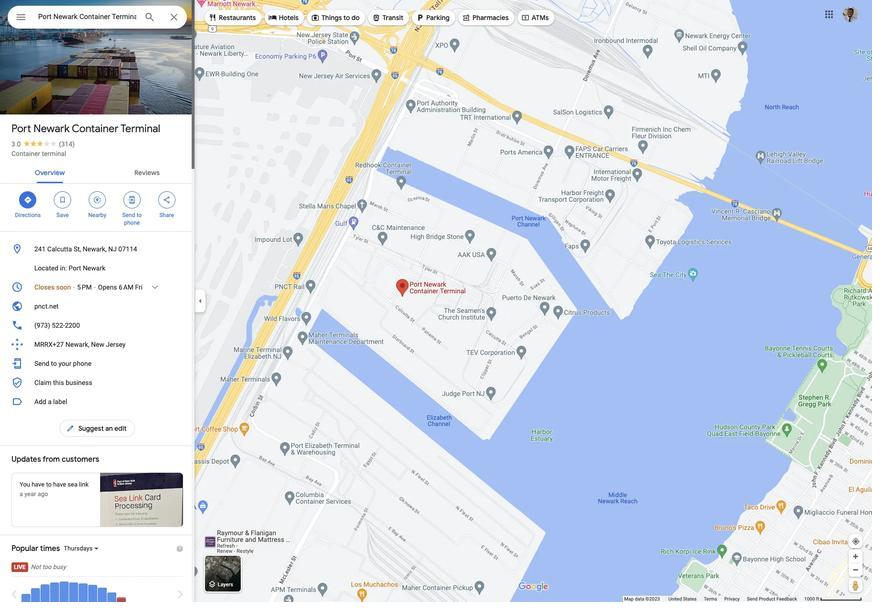 Task type: locate. For each thing, give the bounding box(es) containing it.

[[15, 11, 27, 24]]

(973)
[[34, 322, 50, 329]]

send down ''
[[122, 212, 135, 219]]

1000 ft button
[[805, 597, 863, 602]]

mrrx+27
[[34, 341, 64, 348]]

55% busy at 6 am. image
[[21, 579, 30, 602], [21, 594, 30, 602]]

82% busy at 1 pm. image right 86% busy at 12 pm. image
[[88, 585, 97, 602]]

89% busy at 9 am. image left 92% busy at 10 am. icon
[[50, 579, 59, 602]]

1 vertical spatial port
[[69, 264, 81, 272]]

0 vertical spatial container
[[72, 122, 119, 136]]

send product feedback button
[[748, 596, 798, 602]]

2 horizontal spatial send
[[748, 597, 758, 602]]


[[58, 195, 67, 205]]

tab list
[[0, 160, 195, 183]]

footer containing map data ©2023
[[625, 596, 805, 602]]

port
[[11, 122, 31, 136], [69, 264, 81, 272]]

port newark container terminal
[[11, 122, 160, 136]]

container
[[72, 122, 119, 136], [11, 150, 40, 158]]

3.0 stars image
[[21, 140, 59, 147]]

314 reviews element
[[59, 140, 75, 148]]

a
[[48, 398, 52, 406], [20, 491, 23, 498]]

collapse side panel image
[[195, 296, 206, 306]]

from
[[43, 455, 60, 464]]

located in: port newark
[[34, 264, 105, 272]]

58% busy at 3 pm. image
[[107, 579, 116, 602], [107, 593, 116, 602]]

1 horizontal spatial have
[[53, 481, 66, 488]]

1 horizontal spatial container
[[72, 122, 119, 136]]

86% busy at 12 pm. image
[[79, 579, 88, 602]]

0 horizontal spatial port
[[11, 122, 31, 136]]

tab list inside google maps 'element'
[[0, 160, 195, 183]]

a left 'year'
[[20, 491, 23, 498]]

container down 3.0
[[11, 150, 40, 158]]

located in: port newark button
[[0, 259, 195, 278]]


[[372, 12, 381, 23]]

none field inside port newark container terminal field
[[38, 11, 137, 22]]

0 horizontal spatial ⋅
[[73, 284, 76, 291]]

2 58% busy at 3 pm. image from the top
[[107, 593, 116, 602]]

send for send to your phone
[[34, 360, 49, 368]]

0 horizontal spatial container
[[11, 150, 40, 158]]

0 horizontal spatial a
[[20, 491, 23, 498]]

add
[[34, 398, 46, 406]]

soon
[[56, 284, 71, 291]]

send
[[122, 212, 135, 219], [34, 360, 49, 368], [748, 597, 758, 602]]

2 vertical spatial send
[[748, 597, 758, 602]]

container up 314 reviews element
[[72, 122, 119, 136]]

58% busy at 3 pm. image left currently 44% busy, usually 40% busy. icon on the left
[[107, 579, 116, 602]]

89% busy at 9 am. image left 92% busy at 10 am. image
[[50, 583, 59, 602]]

have up 'ago'
[[32, 481, 45, 488]]

1 horizontal spatial phone
[[124, 220, 140, 226]]

 restaurants
[[209, 12, 256, 23]]

1 horizontal spatial send
[[122, 212, 135, 219]]

hours image
[[11, 282, 23, 293]]

thursdays button
[[64, 545, 158, 553]]

feedback
[[777, 597, 798, 602]]

atms
[[532, 13, 549, 22]]

44% image
[[117, 598, 126, 602]]

58% busy at 3 pm. image left 44% image at left bottom
[[107, 593, 116, 602]]

to left do
[[344, 13, 350, 22]]

newark down 241 calcutta st, newark, nj 07114 button
[[83, 264, 105, 272]]

edit
[[115, 424, 127, 433]]

port up 3.0
[[11, 122, 31, 136]]

an
[[105, 424, 113, 433]]

 parking
[[416, 12, 450, 23]]

photo of port newark container terminal image
[[0, 0, 195, 122]]

0 vertical spatial newark
[[34, 122, 70, 136]]

send inside information for port newark container terminal region
[[34, 360, 49, 368]]

too
[[42, 564, 51, 571]]

information for port newark container terminal region
[[0, 240, 195, 392]]

1 horizontal spatial ⋅
[[94, 284, 96, 291]]

92% busy at 10 am. image
[[59, 582, 68, 602]]

your
[[59, 360, 71, 368]]

1 vertical spatial newark
[[83, 264, 105, 272]]

1 vertical spatial phone
[[73, 360, 92, 368]]

241
[[34, 245, 46, 253]]

updates from customers
[[11, 455, 99, 464]]

sea
[[68, 481, 78, 488]]

closes
[[34, 284, 55, 291]]

1 horizontal spatial port
[[69, 264, 81, 272]]

0 vertical spatial port
[[11, 122, 31, 136]]


[[269, 12, 277, 23]]

0 vertical spatial send
[[122, 212, 135, 219]]

to inside send to phone
[[137, 212, 142, 219]]


[[462, 12, 471, 23]]

07114
[[119, 245, 137, 253]]

⋅ left 5 pm
[[73, 284, 76, 291]]

united states button
[[669, 596, 697, 602]]

89% busy at 11 am. image
[[69, 583, 78, 602]]

to inside button
[[51, 360, 57, 368]]

82% busy at 1 pm. image
[[88, 579, 97, 602], [88, 585, 97, 602]]

0 vertical spatial a
[[48, 398, 52, 406]]

to left your
[[51, 360, 57, 368]]

st,
[[74, 245, 81, 253]]

1 vertical spatial send
[[34, 360, 49, 368]]

0 horizontal spatial send
[[34, 360, 49, 368]]

103 photos
[[24, 95, 63, 104]]

None field
[[38, 11, 137, 22]]

footer
[[625, 596, 805, 602]]

 things to do
[[311, 12, 360, 23]]

1 82% busy at 1 pm. image from the top
[[88, 579, 97, 602]]

terminal
[[42, 150, 66, 158]]

send inside footer
[[748, 597, 758, 602]]

1 58% busy at 3 pm. image from the top
[[107, 579, 116, 602]]

ago
[[38, 491, 48, 498]]


[[66, 423, 75, 434]]

show your location image
[[852, 537, 861, 546]]

2200
[[65, 322, 80, 329]]

2 ⋅ from the left
[[94, 284, 96, 291]]

82% busy at 1 pm. image right 86% busy at 12 pm. icon
[[88, 579, 97, 602]]

footer inside google maps 'element'
[[625, 596, 805, 602]]

0 vertical spatial newark,
[[83, 245, 107, 253]]

nearby
[[88, 212, 106, 219]]

0 horizontal spatial have
[[32, 481, 45, 488]]

newark
[[34, 122, 70, 136], [83, 264, 105, 272]]

1 vertical spatial newark,
[[66, 341, 89, 348]]

container inside 'button'
[[11, 150, 40, 158]]

restaurants
[[219, 13, 256, 22]]

1 horizontal spatial a
[[48, 398, 52, 406]]

fri
[[135, 284, 143, 291]]

1 vertical spatial container
[[11, 150, 40, 158]]

add a label button
[[0, 392, 195, 411]]

have
[[32, 481, 45, 488], [53, 481, 66, 488]]

2 have from the left
[[53, 481, 66, 488]]

⋅ right 5 pm
[[94, 284, 96, 291]]

phone down ''
[[124, 220, 140, 226]]


[[416, 12, 425, 23]]

a right add
[[48, 398, 52, 406]]

to left share
[[137, 212, 142, 219]]

united states
[[669, 597, 697, 602]]

nj
[[108, 245, 117, 253]]

89% busy at 11 am. image
[[69, 579, 78, 602]]

port right 'in:' at the left top
[[69, 264, 81, 272]]

located
[[34, 264, 58, 272]]

0 horizontal spatial newark
[[34, 122, 70, 136]]

hotels
[[279, 13, 299, 22]]

to inside  things to do
[[344, 13, 350, 22]]

103
[[24, 95, 37, 104]]

thursdays
[[64, 545, 93, 552]]

 hotels
[[269, 12, 299, 23]]

73% busy at 2 pm. image
[[98, 579, 107, 602]]

newark, down '2200' on the bottom of page
[[66, 341, 89, 348]]

71% busy at 7 am. image left 83% busy at 8 am. image on the left of the page
[[31, 579, 40, 602]]

send up claim
[[34, 360, 49, 368]]

103 photos button
[[7, 91, 66, 107]]

business
[[66, 379, 92, 387]]

save
[[56, 212, 69, 219]]

1 vertical spatial a
[[20, 491, 23, 498]]

89% busy at 9 am. image
[[50, 579, 59, 602], [50, 583, 59, 602]]

closes soon ⋅ 5 pm ⋅ opens 6 am fri
[[34, 284, 143, 291]]


[[163, 195, 171, 205]]

 suggest an edit
[[66, 423, 127, 434]]

71% busy at 7 am. image
[[31, 579, 40, 602], [31, 589, 40, 602]]

to up 'ago'
[[46, 481, 52, 488]]

send inside send to phone
[[122, 212, 135, 219]]

0 vertical spatial phone
[[124, 220, 140, 226]]

not
[[31, 564, 41, 571]]

241 calcutta st, newark, nj 07114
[[34, 245, 137, 253]]

1000
[[805, 597, 816, 602]]

zoom in image
[[853, 553, 860, 560]]

1 71% busy at 7 am. image from the top
[[31, 579, 40, 602]]

send left product
[[748, 597, 758, 602]]


[[209, 12, 217, 23]]

port newark container terminal main content
[[0, 0, 195, 602]]

states
[[684, 597, 697, 602]]

5 pm
[[77, 284, 92, 291]]

phone right your
[[73, 360, 92, 368]]

0 horizontal spatial phone
[[73, 360, 92, 368]]

tab list containing overview
[[0, 160, 195, 183]]

have left sea
[[53, 481, 66, 488]]

1 horizontal spatial newark
[[83, 264, 105, 272]]

71% busy at 7 am. image left 83% busy at 8 am. icon
[[31, 589, 40, 602]]

claim this business
[[34, 379, 92, 387]]

0% busy at 5 am. image
[[12, 579, 21, 602]]

newark up 3.0 stars image
[[34, 122, 70, 136]]

2 89% busy at 9 am. image from the top
[[50, 583, 59, 602]]

to
[[344, 13, 350, 22], [137, 212, 142, 219], [51, 360, 57, 368], [46, 481, 52, 488]]

product
[[760, 597, 776, 602]]

updates
[[11, 455, 41, 464]]

newark, right st,
[[83, 245, 107, 253]]

2 71% busy at 7 am. image from the top
[[31, 589, 40, 602]]

parking
[[427, 13, 450, 22]]

this
[[53, 379, 64, 387]]

 search field
[[8, 6, 187, 31]]

thursdays option
[[64, 545, 95, 552]]



Task type: describe. For each thing, give the bounding box(es) containing it.
opens
[[98, 284, 117, 291]]

send to phone
[[122, 212, 142, 226]]

do
[[352, 13, 360, 22]]

86% busy at 12 pm. image
[[79, 584, 88, 602]]

port inside button
[[69, 264, 81, 272]]

 button
[[8, 6, 34, 31]]


[[93, 195, 102, 205]]

link
[[79, 481, 89, 488]]

pharmacies
[[473, 13, 509, 22]]

send for send product feedback
[[748, 597, 758, 602]]

1 55% busy at 6 am. image from the top
[[21, 579, 30, 602]]

you
[[20, 481, 30, 488]]

transit
[[383, 13, 404, 22]]

send to your phone
[[34, 360, 92, 368]]

show open hours for the week image
[[151, 283, 159, 292]]

actions for port newark container terminal region
[[0, 184, 195, 231]]

send for send to phone
[[122, 212, 135, 219]]

Port Newark Container Terminal field
[[8, 6, 187, 29]]

popular times at port newark container terminal region
[[0, 536, 195, 602]]

share
[[160, 212, 174, 219]]

83% busy at 8 am. image
[[40, 585, 49, 602]]

zoom out image
[[853, 567, 860, 574]]

mrrx+27 newark, new jersey button
[[0, 335, 195, 354]]

not too busy
[[31, 564, 66, 571]]

1000 ft
[[805, 597, 820, 602]]

year
[[24, 491, 36, 498]]

label
[[53, 398, 67, 406]]

newark, inside button
[[66, 341, 89, 348]]

1 have from the left
[[32, 481, 45, 488]]

in:
[[60, 264, 67, 272]]

2 82% busy at 1 pm. image from the top
[[88, 585, 97, 602]]

google maps element
[[0, 0, 873, 602]]

map
[[625, 597, 634, 602]]

map data ©2023
[[625, 597, 662, 602]]

6 am
[[119, 284, 134, 291]]

 atms
[[522, 12, 549, 23]]

ft
[[817, 597, 820, 602]]

73% busy at 2 pm. image
[[98, 588, 107, 602]]

phone inside button
[[73, 360, 92, 368]]

photos
[[39, 95, 63, 104]]

3.0
[[11, 140, 21, 148]]

things
[[322, 13, 342, 22]]

busy
[[53, 564, 66, 571]]

claim this business link
[[0, 373, 195, 392]]

a inside you have to have sea link a year ago
[[20, 491, 23, 498]]

terminal
[[121, 122, 160, 136]]

send to your phone button
[[0, 354, 195, 373]]

send product feedback
[[748, 597, 798, 602]]

phone inside send to phone
[[124, 220, 140, 226]]

popular
[[11, 544, 38, 554]]

calcutta
[[47, 245, 72, 253]]

0% busy at 5 pm. image
[[126, 579, 135, 602]]

©2023
[[646, 597, 661, 602]]

new
[[91, 341, 104, 348]]

92% busy at 10 am. image
[[59, 579, 68, 602]]

83% busy at 8 am. image
[[40, 579, 49, 602]]

(973) 522-2200
[[34, 322, 80, 329]]

a inside add a label button
[[48, 398, 52, 406]]

to inside you have to have sea link a year ago
[[46, 481, 52, 488]]

(314)
[[59, 140, 75, 148]]

customers
[[62, 455, 99, 464]]

overview button
[[27, 160, 73, 183]]

live
[[14, 564, 26, 571]]

mrrx+27 newark, new jersey
[[34, 341, 126, 348]]

reviews
[[134, 168, 160, 177]]

241 calcutta st, newark, nj 07114 button
[[0, 240, 195, 259]]

times
[[40, 544, 60, 554]]

privacy
[[725, 597, 741, 602]]

newark, inside button
[[83, 245, 107, 253]]

google account: leeland pitt  
(leeland.pitt@adept.ai) image
[[844, 7, 859, 22]]

newark inside located in: port newark button
[[83, 264, 105, 272]]

popular times
[[11, 544, 60, 554]]

layers
[[218, 582, 233, 588]]

0% busy at 10 pm. image
[[174, 579, 183, 602]]

2 55% busy at 6 am. image from the top
[[21, 594, 30, 602]]

1 ⋅ from the left
[[73, 284, 76, 291]]

show street view coverage image
[[850, 578, 863, 593]]


[[24, 195, 32, 205]]

reviews button
[[127, 160, 168, 183]]

jersey
[[106, 341, 126, 348]]

claim
[[34, 379, 51, 387]]

overview
[[35, 168, 65, 177]]

container terminal button
[[11, 149, 66, 158]]

522-
[[52, 322, 65, 329]]

1 89% busy at 9 am. image from the top
[[50, 579, 59, 602]]


[[311, 12, 320, 23]]


[[522, 12, 530, 23]]

suggest
[[78, 424, 104, 433]]

terms button
[[705, 596, 718, 602]]

 transit
[[372, 12, 404, 23]]

united
[[669, 597, 683, 602]]

container terminal
[[11, 150, 66, 158]]

privacy button
[[725, 596, 741, 602]]

 pharmacies
[[462, 12, 509, 23]]

currently 44% busy, usually 40% busy. image
[[117, 579, 126, 602]]

pnct.net link
[[0, 297, 195, 316]]



Task type: vqa. For each thing, say whether or not it's contained in the screenshot.
Map data ©2023 Google
no



